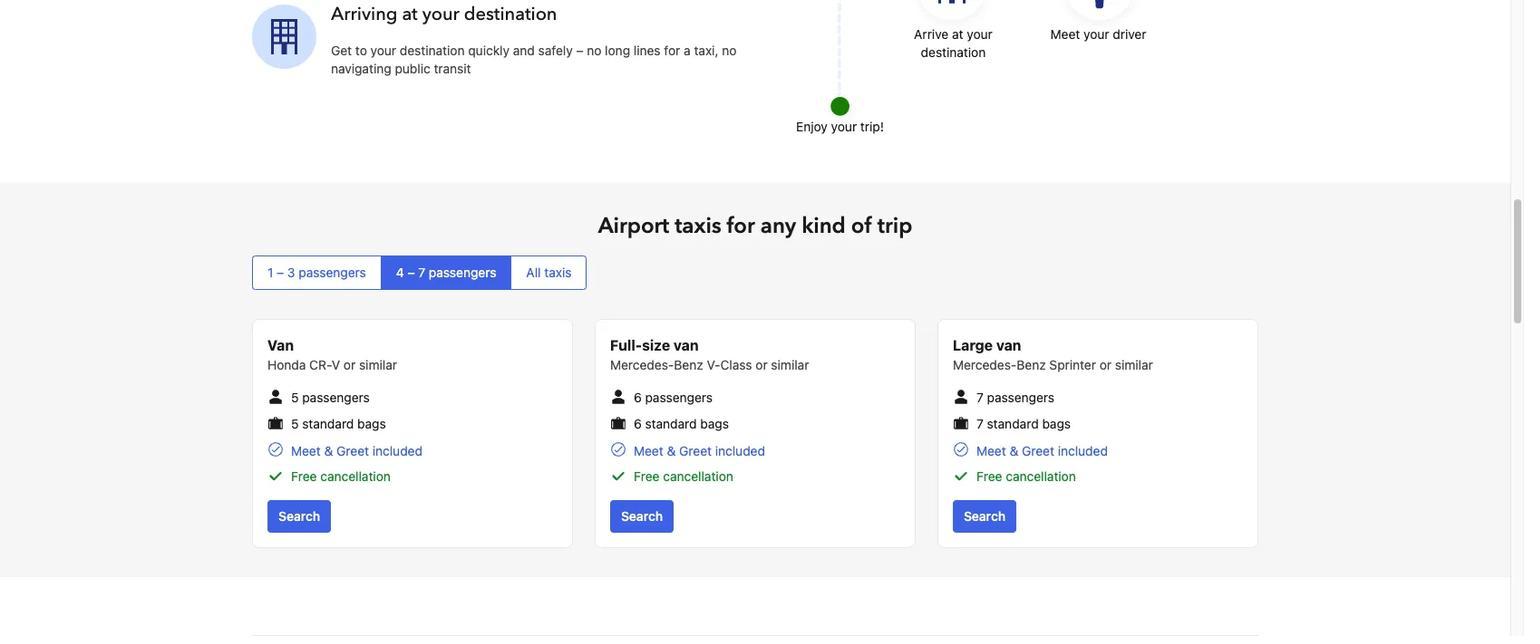 Task type: vqa. For each thing, say whether or not it's contained in the screenshot.


Task type: locate. For each thing, give the bounding box(es) containing it.
meet & greet included down 7 standard bags
[[977, 443, 1108, 459]]

free for van
[[634, 469, 660, 484]]

0 vertical spatial 7
[[418, 265, 425, 280]]

1 horizontal spatial free
[[634, 469, 660, 484]]

passengers right the 4
[[429, 265, 496, 280]]

taxis right airport
[[675, 211, 721, 241]]

destination for arrive at your destination
[[921, 45, 986, 60]]

1 no from the left
[[587, 43, 602, 58]]

0 horizontal spatial taxis
[[544, 265, 572, 280]]

free cancellation for van
[[634, 469, 734, 484]]

navigating
[[331, 61, 391, 76]]

van right size
[[674, 337, 699, 354]]

6 up 6 standard bags on the left
[[634, 390, 642, 405]]

5
[[291, 390, 299, 405], [291, 417, 299, 432]]

van inside 'large van mercedes-benz sprinter or similar'
[[997, 337, 1022, 354]]

search button
[[268, 500, 331, 533], [610, 500, 674, 533], [953, 500, 1017, 533]]

search button for cr-
[[268, 500, 331, 533]]

similar right v
[[359, 357, 397, 373]]

1 horizontal spatial taxis
[[675, 211, 721, 241]]

2 vertical spatial 7
[[977, 417, 984, 432]]

at right arrive
[[952, 26, 964, 42]]

greet down 7 standard bags
[[1022, 443, 1055, 459]]

free for cr-
[[291, 469, 317, 484]]

3 meet & greet included from the left
[[977, 443, 1108, 459]]

destination inside arrive at your destination
[[921, 45, 986, 60]]

1 meet & greet included from the left
[[291, 443, 423, 459]]

0 horizontal spatial cancellation
[[320, 469, 391, 484]]

taxis
[[675, 211, 721, 241], [544, 265, 572, 280]]

2 meet & greet included from the left
[[634, 443, 765, 459]]

free down '5 standard bags'
[[291, 469, 317, 484]]

cancellation for cr-
[[320, 469, 391, 484]]

benz inside full-size van mercedes-benz v-class or similar
[[674, 357, 703, 373]]

destination up and
[[464, 2, 557, 26]]

3 included from the left
[[1058, 443, 1108, 459]]

at right arriving
[[402, 2, 418, 26]]

1 horizontal spatial van
[[997, 337, 1022, 354]]

3 free cancellation from the left
[[977, 469, 1076, 484]]

4
[[396, 265, 404, 280]]

7 passengers
[[977, 390, 1055, 405]]

1 vertical spatial taxis
[[544, 265, 572, 280]]

& down 6 standard bags on the left
[[667, 443, 676, 459]]

0 vertical spatial 5
[[291, 390, 299, 405]]

included
[[373, 443, 423, 459], [715, 443, 765, 459], [1058, 443, 1108, 459]]

0 horizontal spatial greet
[[337, 443, 369, 459]]

similar
[[359, 357, 397, 373], [771, 357, 809, 373], [1115, 357, 1153, 373]]

search
[[278, 509, 320, 524], [621, 509, 663, 524], [964, 509, 1006, 524]]

no
[[587, 43, 602, 58], [722, 43, 737, 58]]

taxis inside sort results by element
[[544, 265, 572, 280]]

5 for 5 passengers
[[291, 390, 299, 405]]

1 5 from the top
[[291, 390, 299, 405]]

0 vertical spatial taxis
[[675, 211, 721, 241]]

2 search button from the left
[[610, 500, 674, 533]]

1 vertical spatial 6
[[634, 417, 642, 432]]

at for arrive
[[952, 26, 964, 42]]

meet & greet included
[[291, 443, 423, 459], [634, 443, 765, 459], [977, 443, 1108, 459]]

similar inside 'large van mercedes-benz sprinter or similar'
[[1115, 357, 1153, 373]]

similar right sprinter
[[1115, 357, 1153, 373]]

passengers
[[299, 265, 366, 280], [429, 265, 496, 280], [302, 390, 370, 405], [645, 390, 713, 405], [987, 390, 1055, 405]]

1 horizontal spatial at
[[952, 26, 964, 42]]

free
[[291, 469, 317, 484], [634, 469, 660, 484], [977, 469, 1003, 484]]

6 down 6 passengers at the left of page
[[634, 417, 642, 432]]

or right v
[[344, 357, 356, 373]]

0 horizontal spatial standard
[[302, 417, 354, 432]]

for left any
[[727, 211, 755, 241]]

v-
[[707, 357, 721, 373]]

bags for mercedes-
[[1042, 417, 1071, 432]]

get
[[331, 43, 352, 58]]

meet for mercedes-
[[977, 443, 1006, 459]]

cancellation down 7 standard bags
[[1006, 469, 1076, 484]]

your for arriving at your destination
[[422, 2, 460, 26]]

2 horizontal spatial included
[[1058, 443, 1108, 459]]

0 horizontal spatial no
[[587, 43, 602, 58]]

1 horizontal spatial mercedes-
[[953, 357, 1017, 373]]

free for mercedes-
[[977, 469, 1003, 484]]

1 horizontal spatial meet & greet included
[[634, 443, 765, 459]]

1 benz from the left
[[674, 357, 703, 373]]

2 horizontal spatial or
[[1100, 357, 1112, 373]]

2 & from the left
[[667, 443, 676, 459]]

included down 6 standard bags on the left
[[715, 443, 765, 459]]

meet
[[1051, 26, 1080, 42], [291, 443, 321, 459], [634, 443, 664, 459], [977, 443, 1006, 459]]

1 horizontal spatial greet
[[679, 443, 712, 459]]

0 horizontal spatial van
[[674, 337, 699, 354]]

van
[[268, 337, 294, 354]]

long
[[605, 43, 630, 58]]

1 & from the left
[[324, 443, 333, 459]]

– right the 4
[[408, 265, 415, 280]]

5 standard bags
[[291, 417, 386, 432]]

van honda cr-v or similar
[[268, 337, 397, 373]]

0 horizontal spatial for
[[664, 43, 680, 58]]

3 similar from the left
[[1115, 357, 1153, 373]]

0 horizontal spatial at
[[402, 2, 418, 26]]

free cancellation down 7 standard bags
[[977, 469, 1076, 484]]

1 horizontal spatial &
[[667, 443, 676, 459]]

mercedes- down large
[[953, 357, 1017, 373]]

1 or from the left
[[344, 357, 356, 373]]

passengers up 6 standard bags on the left
[[645, 390, 713, 405]]

1 bags from the left
[[357, 417, 386, 432]]

3 greet from the left
[[1022, 443, 1055, 459]]

2 standard from the left
[[645, 417, 697, 432]]

cancellation for mercedes-
[[1006, 469, 1076, 484]]

meet your driver
[[1051, 26, 1147, 42]]

meet & greet included down '5 standard bags'
[[291, 443, 423, 459]]

1 horizontal spatial search
[[621, 509, 663, 524]]

taxis for all
[[544, 265, 572, 280]]

0 horizontal spatial mercedes-
[[610, 357, 674, 373]]

2 included from the left
[[715, 443, 765, 459]]

2 5 from the top
[[291, 417, 299, 432]]

taxis right all
[[544, 265, 572, 280]]

0 horizontal spatial –
[[277, 265, 284, 280]]

passengers up '5 standard bags'
[[302, 390, 370, 405]]

all taxis
[[526, 265, 572, 280]]

2 bags from the left
[[700, 417, 729, 432]]

standard for cr-
[[302, 417, 354, 432]]

cancellation down '5 standard bags'
[[320, 469, 391, 484]]

at
[[402, 2, 418, 26], [952, 26, 964, 42]]

van
[[674, 337, 699, 354], [997, 337, 1022, 354]]

destination up public
[[400, 43, 465, 58]]

greet down '5 standard bags'
[[337, 443, 369, 459]]

no left long
[[587, 43, 602, 58]]

included down '5 standard bags'
[[373, 443, 423, 459]]

7 inside sort results by element
[[418, 265, 425, 280]]

2 similar from the left
[[771, 357, 809, 373]]

1 mercedes- from the left
[[610, 357, 674, 373]]

1 horizontal spatial free cancellation
[[634, 469, 734, 484]]

2 horizontal spatial –
[[576, 43, 584, 58]]

greet for mercedes-
[[1022, 443, 1055, 459]]

cancellation for van
[[663, 469, 734, 484]]

1 horizontal spatial no
[[722, 43, 737, 58]]

3
[[287, 265, 295, 280]]

0 horizontal spatial bags
[[357, 417, 386, 432]]

2 or from the left
[[756, 357, 768, 373]]

6 passengers
[[634, 390, 713, 405]]

bags for van
[[700, 417, 729, 432]]

or right sprinter
[[1100, 357, 1112, 373]]

3 bags from the left
[[1042, 417, 1071, 432]]

get to your destination quickly and safely – no long lines for a taxi, no navigating public transit
[[331, 43, 737, 76]]

arrive
[[914, 26, 949, 42]]

for inside get to your destination quickly and safely – no long lines for a taxi, no navigating public transit
[[664, 43, 680, 58]]

2 cancellation from the left
[[663, 469, 734, 484]]

benz up 7 passengers
[[1017, 357, 1046, 373]]

7 down 7 passengers
[[977, 417, 984, 432]]

0 vertical spatial for
[[664, 43, 680, 58]]

or inside full-size van mercedes-benz v-class or similar
[[756, 357, 768, 373]]

mercedes- down size
[[610, 357, 674, 373]]

0 horizontal spatial included
[[373, 443, 423, 459]]

destination inside get to your destination quickly and safely – no long lines for a taxi, no navigating public transit
[[400, 43, 465, 58]]

6
[[634, 390, 642, 405], [634, 417, 642, 432]]

greet down 6 standard bags on the left
[[679, 443, 712, 459]]

1 horizontal spatial cancellation
[[663, 469, 734, 484]]

meet down 6 standard bags on the left
[[634, 443, 664, 459]]

large van mercedes-benz sprinter or similar
[[953, 337, 1153, 373]]

free down 6 standard bags on the left
[[634, 469, 660, 484]]

at inside arrive at your destination
[[952, 26, 964, 42]]

1 horizontal spatial booking airport taxi image
[[822, 0, 1203, 125]]

1 horizontal spatial for
[[727, 211, 755, 241]]

– right safely
[[576, 43, 584, 58]]

meet left driver at the top of the page
[[1051, 26, 1080, 42]]

benz
[[674, 357, 703, 373], [1017, 357, 1046, 373]]

standard down 7 passengers
[[987, 417, 1039, 432]]

your left trip!
[[831, 119, 857, 134]]

&
[[324, 443, 333, 459], [667, 443, 676, 459], [1010, 443, 1019, 459]]

a
[[684, 43, 691, 58]]

your right arrive
[[967, 26, 993, 42]]

bags down 6 passengers at the left of page
[[700, 417, 729, 432]]

for
[[664, 43, 680, 58], [727, 211, 755, 241]]

2 benz from the left
[[1017, 357, 1046, 373]]

or
[[344, 357, 356, 373], [756, 357, 768, 373], [1100, 357, 1112, 373]]

your
[[422, 2, 460, 26], [967, 26, 993, 42], [1084, 26, 1110, 42], [371, 43, 396, 58], [831, 119, 857, 134]]

meet down '5 standard bags'
[[291, 443, 321, 459]]

3 search from the left
[[964, 509, 1006, 524]]

2 horizontal spatial cancellation
[[1006, 469, 1076, 484]]

– right 1
[[277, 265, 284, 280]]

1 greet from the left
[[337, 443, 369, 459]]

2 search from the left
[[621, 509, 663, 524]]

2 van from the left
[[997, 337, 1022, 354]]

greet
[[337, 443, 369, 459], [679, 443, 712, 459], [1022, 443, 1055, 459]]

2 horizontal spatial free
[[977, 469, 1003, 484]]

included down 7 standard bags
[[1058, 443, 1108, 459]]

benz left the v-
[[674, 357, 703, 373]]

1 search button from the left
[[268, 500, 331, 533]]

meet & greet included down 6 standard bags on the left
[[634, 443, 765, 459]]

similar right class at the left of page
[[771, 357, 809, 373]]

1 vertical spatial 7
[[977, 390, 984, 405]]

standard for mercedes-
[[987, 417, 1039, 432]]

bags down 5 passengers
[[357, 417, 386, 432]]

or right class at the left of page
[[756, 357, 768, 373]]

2 horizontal spatial bags
[[1042, 417, 1071, 432]]

your right to
[[371, 43, 396, 58]]

1 horizontal spatial search button
[[610, 500, 674, 533]]

2 horizontal spatial standard
[[987, 417, 1039, 432]]

1 horizontal spatial included
[[715, 443, 765, 459]]

meet for cr-
[[291, 443, 321, 459]]

free cancellation for cr-
[[291, 469, 391, 484]]

1 standard from the left
[[302, 417, 354, 432]]

0 horizontal spatial search
[[278, 509, 320, 524]]

cancellation down 6 standard bags on the left
[[663, 469, 734, 484]]

2 6 from the top
[[634, 417, 642, 432]]

bags for cr-
[[357, 417, 386, 432]]

7
[[418, 265, 425, 280], [977, 390, 984, 405], [977, 417, 984, 432]]

destination
[[464, 2, 557, 26], [400, 43, 465, 58], [921, 45, 986, 60]]

7 up 7 standard bags
[[977, 390, 984, 405]]

2 horizontal spatial search button
[[953, 500, 1017, 533]]

your inside get to your destination quickly and safely – no long lines for a taxi, no navigating public transit
[[371, 43, 396, 58]]

van right large
[[997, 337, 1022, 354]]

0 horizontal spatial &
[[324, 443, 333, 459]]

1 free from the left
[[291, 469, 317, 484]]

1 search from the left
[[278, 509, 320, 524]]

2 free from the left
[[634, 469, 660, 484]]

2 horizontal spatial &
[[1010, 443, 1019, 459]]

0 vertical spatial 6
[[634, 390, 642, 405]]

enjoy your trip!
[[796, 119, 884, 134]]

3 search button from the left
[[953, 500, 1017, 533]]

1 horizontal spatial bags
[[700, 417, 729, 432]]

–
[[576, 43, 584, 58], [277, 265, 284, 280], [408, 265, 415, 280]]

& down 7 standard bags
[[1010, 443, 1019, 459]]

3 cancellation from the left
[[1006, 469, 1076, 484]]

or inside van honda cr-v or similar
[[344, 357, 356, 373]]

standard down 5 passengers
[[302, 417, 354, 432]]

free cancellation
[[291, 469, 391, 484], [634, 469, 734, 484], [977, 469, 1076, 484]]

0 horizontal spatial free
[[291, 469, 317, 484]]

bags
[[357, 417, 386, 432], [700, 417, 729, 432], [1042, 417, 1071, 432]]

passengers up 7 standard bags
[[987, 390, 1055, 405]]

standard
[[302, 417, 354, 432], [645, 417, 697, 432], [987, 417, 1039, 432]]

1 similar from the left
[[359, 357, 397, 373]]

3 standard from the left
[[987, 417, 1039, 432]]

search button for van
[[610, 500, 674, 533]]

1 6 from the top
[[634, 390, 642, 405]]

5 down 5 passengers
[[291, 417, 299, 432]]

2 horizontal spatial greet
[[1022, 443, 1055, 459]]

for left the a
[[664, 43, 680, 58]]

0 horizontal spatial benz
[[674, 357, 703, 373]]

1 vertical spatial 5
[[291, 417, 299, 432]]

free cancellation down 6 standard bags on the left
[[634, 469, 734, 484]]

passengers for large van
[[987, 390, 1055, 405]]

mercedes- inside full-size van mercedes-benz v-class or similar
[[610, 357, 674, 373]]

0 horizontal spatial or
[[344, 357, 356, 373]]

– for 4 – 7 passengers
[[408, 265, 415, 280]]

– for 1 – 3 passengers
[[277, 265, 284, 280]]

& down '5 standard bags'
[[324, 443, 333, 459]]

2 horizontal spatial meet & greet included
[[977, 443, 1108, 459]]

1 horizontal spatial –
[[408, 265, 415, 280]]

0 horizontal spatial search button
[[268, 500, 331, 533]]

0 horizontal spatial booking airport taxi image
[[252, 4, 317, 69]]

meet down 7 standard bags
[[977, 443, 1006, 459]]

3 free from the left
[[977, 469, 1003, 484]]

all
[[526, 265, 541, 280]]

free cancellation down '5 standard bags'
[[291, 469, 391, 484]]

mercedes-
[[610, 357, 674, 373], [953, 357, 1017, 373]]

1 – 3 passengers
[[268, 265, 366, 280]]

cancellation
[[320, 469, 391, 484], [663, 469, 734, 484], [1006, 469, 1076, 484]]

standard for van
[[645, 417, 697, 432]]

0 horizontal spatial meet & greet included
[[291, 443, 423, 459]]

destination down arrive
[[921, 45, 986, 60]]

your inside arrive at your destination
[[967, 26, 993, 42]]

your up transit
[[422, 2, 460, 26]]

no right taxi,
[[722, 43, 737, 58]]

2 horizontal spatial search
[[964, 509, 1006, 524]]

1 free cancellation from the left
[[291, 469, 391, 484]]

1 horizontal spatial standard
[[645, 417, 697, 432]]

bags down 7 passengers
[[1042, 417, 1071, 432]]

5 down 'honda'
[[291, 390, 299, 405]]

0 horizontal spatial free cancellation
[[291, 469, 391, 484]]

3 or from the left
[[1100, 357, 1112, 373]]

1 van from the left
[[674, 337, 699, 354]]

0 horizontal spatial similar
[[359, 357, 397, 373]]

1 horizontal spatial benz
[[1017, 357, 1046, 373]]

benz inside 'large van mercedes-benz sprinter or similar'
[[1017, 357, 1046, 373]]

free cancellation for mercedes-
[[977, 469, 1076, 484]]

booking airport taxi image
[[822, 0, 1203, 125], [252, 4, 317, 69]]

and
[[513, 43, 535, 58]]

honda
[[268, 357, 306, 373]]

driver
[[1113, 26, 1147, 42]]

2 horizontal spatial free cancellation
[[977, 469, 1076, 484]]

1 horizontal spatial similar
[[771, 357, 809, 373]]

standard down 6 passengers at the left of page
[[645, 417, 697, 432]]

2 greet from the left
[[679, 443, 712, 459]]

7 right the 4
[[418, 265, 425, 280]]

1 horizontal spatial or
[[756, 357, 768, 373]]

search for mercedes-
[[964, 509, 1006, 524]]

free down 7 standard bags
[[977, 469, 1003, 484]]

1 included from the left
[[373, 443, 423, 459]]

arriving at your destination
[[331, 2, 557, 26]]

passengers for van
[[302, 390, 370, 405]]

1 cancellation from the left
[[320, 469, 391, 484]]

or inside 'large van mercedes-benz sprinter or similar'
[[1100, 357, 1112, 373]]

destination for arriving at your destination
[[464, 2, 557, 26]]

2 horizontal spatial similar
[[1115, 357, 1153, 373]]

2 free cancellation from the left
[[634, 469, 734, 484]]

3 & from the left
[[1010, 443, 1019, 459]]

airport
[[598, 211, 669, 241]]

2 mercedes- from the left
[[953, 357, 1017, 373]]



Task type: describe. For each thing, give the bounding box(es) containing it.
6 for 6 standard bags
[[634, 417, 642, 432]]

1 vertical spatial for
[[727, 211, 755, 241]]

meet & greet included for mercedes-
[[977, 443, 1108, 459]]

public
[[395, 61, 431, 76]]

taxis for airport
[[675, 211, 721, 241]]

6 for 6 passengers
[[634, 390, 642, 405]]

7 for 7 standard bags
[[977, 417, 984, 432]]

trip
[[878, 211, 913, 241]]

destination for get to your destination quickly and safely – no long lines for a taxi, no navigating public transit
[[400, 43, 465, 58]]

greet for cr-
[[337, 443, 369, 459]]

7 standard bags
[[977, 417, 1071, 432]]

size
[[642, 337, 670, 354]]

full-size van mercedes-benz v-class or similar
[[610, 337, 809, 373]]

– inside get to your destination quickly and safely – no long lines for a taxi, no navigating public transit
[[576, 43, 584, 58]]

quickly
[[468, 43, 510, 58]]

arrive at your destination
[[914, 26, 993, 60]]

any
[[761, 211, 796, 241]]

greet for van
[[679, 443, 712, 459]]

class
[[721, 357, 752, 373]]

to
[[355, 43, 367, 58]]

trip!
[[861, 119, 884, 134]]

transit
[[434, 61, 471, 76]]

2 no from the left
[[722, 43, 737, 58]]

7 for 7 passengers
[[977, 390, 984, 405]]

included for van
[[715, 443, 765, 459]]

similar inside van honda cr-v or similar
[[359, 357, 397, 373]]

included for mercedes-
[[1058, 443, 1108, 459]]

& for mercedes-
[[1010, 443, 1019, 459]]

at for arriving
[[402, 2, 418, 26]]

large
[[953, 337, 993, 354]]

airport taxis for any kind of trip
[[598, 211, 913, 241]]

your for arrive at your destination
[[967, 26, 993, 42]]

included for cr-
[[373, 443, 423, 459]]

arriving
[[331, 2, 398, 26]]

full-
[[610, 337, 642, 354]]

lines
[[634, 43, 661, 58]]

cr-
[[309, 357, 332, 373]]

of
[[851, 211, 872, 241]]

1
[[268, 265, 273, 280]]

v
[[332, 357, 340, 373]]

& for cr-
[[324, 443, 333, 459]]

taxi,
[[694, 43, 719, 58]]

your for get to your destination quickly and safely – no long lines for a taxi, no navigating public transit
[[371, 43, 396, 58]]

5 passengers
[[291, 390, 370, 405]]

4 – 7 passengers
[[396, 265, 496, 280]]

sort results by element
[[252, 256, 1259, 290]]

kind
[[802, 211, 846, 241]]

search button for mercedes-
[[953, 500, 1017, 533]]

sprinter
[[1050, 357, 1096, 373]]

mercedes- inside 'large van mercedes-benz sprinter or similar'
[[953, 357, 1017, 373]]

your left driver at the top of the page
[[1084, 26, 1110, 42]]

meet & greet included for cr-
[[291, 443, 423, 459]]

meet for van
[[634, 443, 664, 459]]

6 standard bags
[[634, 417, 729, 432]]

van inside full-size van mercedes-benz v-class or similar
[[674, 337, 699, 354]]

meet & greet included for van
[[634, 443, 765, 459]]

passengers right 3
[[299, 265, 366, 280]]

passengers for full-size van
[[645, 390, 713, 405]]

safely
[[538, 43, 573, 58]]

search for van
[[621, 509, 663, 524]]

enjoy
[[796, 119, 828, 134]]

similar inside full-size van mercedes-benz v-class or similar
[[771, 357, 809, 373]]

& for van
[[667, 443, 676, 459]]

search for cr-
[[278, 509, 320, 524]]

5 for 5 standard bags
[[291, 417, 299, 432]]



